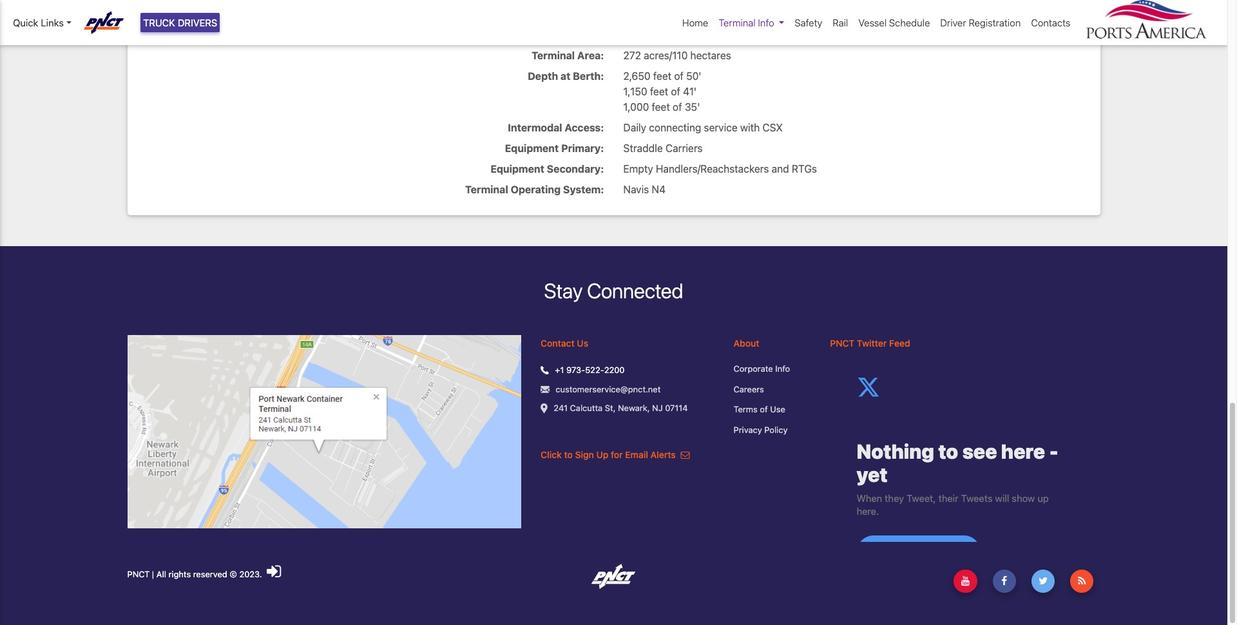 Task type: describe. For each thing, give the bounding box(es) containing it.
twitter
[[857, 338, 887, 349]]

system:
[[563, 183, 604, 195]]

1,000
[[623, 101, 649, 113]]

handlers/reachstackers
[[656, 163, 769, 174]]

terminal area:
[[532, 49, 604, 61]]

of left use
[[760, 404, 768, 414]]

intermodal
[[508, 122, 562, 133]]

pnct for pnct twitter feed
[[830, 338, 855, 349]]

straddle carriers
[[623, 142, 703, 154]]

up
[[596, 449, 609, 460]]

us
[[577, 338, 588, 349]]

feed
[[889, 338, 910, 349]]

terminal for terminal operating system:
[[465, 183, 508, 195]]

acres/110
[[644, 49, 688, 61]]

access:
[[565, 122, 604, 133]]

containerized cargo
[[623, 29, 719, 40]]

to
[[564, 449, 573, 460]]

click to sign up for email alerts
[[541, 449, 678, 460]]

service
[[704, 122, 738, 133]]

241 calcutta st, newark, nj 07114 link
[[554, 402, 688, 415]]

0 vertical spatial feet
[[653, 70, 671, 82]]

safety link
[[790, 10, 828, 35]]

of left 50' at the right of the page
[[674, 70, 684, 82]]

terminal for terminal area:
[[532, 49, 575, 61]]

schedule
[[889, 17, 930, 28]]

|
[[152, 569, 154, 579]]

41'
[[683, 86, 697, 97]]

rail
[[833, 17, 848, 28]]

privacy policy link
[[734, 424, 811, 436]]

careers link
[[734, 383, 811, 396]]

info for terminal info
[[758, 17, 774, 28]]

alerts
[[650, 449, 676, 460]]

corporate
[[734, 363, 773, 374]]

terms of use
[[734, 404, 785, 414]]

contacts
[[1031, 17, 1071, 28]]

and
[[772, 163, 789, 174]]

sign in image
[[267, 563, 281, 580]]

straddle
[[623, 142, 663, 154]]

of left 41'
[[671, 86, 680, 97]]

terms
[[734, 404, 758, 414]]

terminal info
[[719, 17, 774, 28]]

privacy policy
[[734, 424, 788, 435]]

vessel schedule link
[[853, 10, 935, 35]]

rtgs
[[792, 163, 817, 174]]

containerized
[[623, 29, 688, 40]]

driver registration
[[940, 17, 1021, 28]]

carriers
[[666, 142, 703, 154]]

connecting
[[649, 122, 701, 133]]

sign
[[575, 449, 594, 460]]

truck drivers link
[[140, 13, 220, 33]]

secondary:
[[547, 163, 604, 174]]

pnct | all rights reserved © 2023.
[[127, 569, 264, 579]]

about
[[734, 338, 759, 349]]

privacy
[[734, 424, 762, 435]]

stay connected
[[544, 278, 683, 303]]

50'
[[686, 70, 701, 82]]

empty
[[623, 163, 653, 174]]

contact us
[[541, 338, 588, 349]]

equipment primary:
[[505, 142, 604, 154]]

navis
[[623, 183, 649, 195]]

use
[[770, 404, 785, 414]]

calcutta
[[570, 403, 603, 413]]

equipment for equipment secondary:
[[491, 163, 544, 174]]

973-
[[566, 365, 585, 375]]

corporate info
[[734, 363, 790, 374]]

pnct twitter feed
[[830, 338, 910, 349]]

depth
[[528, 70, 558, 82]]

terminal operating system:
[[465, 183, 604, 195]]

vessel schedule
[[858, 17, 930, 28]]

berth:
[[573, 70, 604, 82]]



Task type: vqa. For each thing, say whether or not it's contained in the screenshot.
Use
yes



Task type: locate. For each thing, give the bounding box(es) containing it.
email
[[625, 449, 648, 460]]

0 horizontal spatial info
[[758, 17, 774, 28]]

customerservice@pnct.net
[[556, 384, 661, 394]]

2 horizontal spatial terminal
[[719, 17, 756, 28]]

customerservice@pnct.net link
[[556, 383, 661, 396]]

522-
[[585, 365, 604, 375]]

1 vertical spatial pnct
[[127, 569, 150, 579]]

2,650 feet of 50' 1,150 feet of 41' 1,000 feet of 35'
[[623, 70, 701, 113]]

empty handlers/reachstackers and rtgs
[[623, 163, 817, 174]]

terminal for terminal info
[[719, 17, 756, 28]]

0 vertical spatial info
[[758, 17, 774, 28]]

daily connecting service with csx
[[623, 122, 783, 133]]

272
[[623, 49, 641, 61]]

1 vertical spatial terminal
[[532, 49, 575, 61]]

terminal up cargo
[[719, 17, 756, 28]]

241 calcutta st, newark, nj 07114
[[554, 403, 688, 413]]

info left safety
[[758, 17, 774, 28]]

equipment
[[505, 142, 559, 154], [491, 163, 544, 174]]

©
[[230, 569, 237, 579]]

home link
[[677, 10, 714, 35]]

1 horizontal spatial pnct
[[830, 338, 855, 349]]

safety
[[795, 17, 822, 28]]

all
[[156, 569, 166, 579]]

csx
[[763, 122, 783, 133]]

depth at berth:
[[528, 70, 604, 82]]

vessel
[[858, 17, 887, 28]]

0 horizontal spatial terminal
[[465, 183, 508, 195]]

driver registration link
[[935, 10, 1026, 35]]

pnct left twitter
[[830, 338, 855, 349]]

links
[[41, 17, 64, 28]]

n4
[[652, 183, 666, 195]]

+1 973-522-2200
[[555, 365, 625, 375]]

equipment down intermodal on the top left of the page
[[505, 142, 559, 154]]

registration
[[969, 17, 1021, 28]]

1 horizontal spatial terminal
[[532, 49, 575, 61]]

reserved
[[193, 569, 227, 579]]

2 vertical spatial feet
[[652, 101, 670, 113]]

stay
[[544, 278, 583, 303]]

pnct
[[830, 338, 855, 349], [127, 569, 150, 579]]

info up careers link
[[775, 363, 790, 374]]

equipment for equipment primary:
[[505, 142, 559, 154]]

info for corporate info
[[775, 363, 790, 374]]

nj
[[652, 403, 663, 413]]

contact
[[541, 338, 575, 349]]

with
[[740, 122, 760, 133]]

terminal left operating
[[465, 183, 508, 195]]

0 vertical spatial terminal
[[719, 17, 756, 28]]

equipment secondary:
[[491, 163, 604, 174]]

+1 973-522-2200 link
[[555, 364, 625, 377]]

pnct left |
[[127, 569, 150, 579]]

feet right 1,150 at the right top
[[650, 86, 668, 97]]

intermodal access:
[[508, 122, 604, 133]]

2 vertical spatial terminal
[[465, 183, 508, 195]]

careers
[[734, 384, 764, 394]]

envelope o image
[[681, 450, 690, 459]]

terms of use link
[[734, 403, 811, 416]]

quick links
[[13, 17, 64, 28]]

feet down acres/110
[[653, 70, 671, 82]]

truck
[[143, 17, 175, 28]]

of
[[674, 70, 684, 82], [671, 86, 680, 97], [673, 101, 682, 113], [760, 404, 768, 414]]

+1
[[555, 365, 564, 375]]

terminal up depth
[[532, 49, 575, 61]]

2023.
[[239, 569, 262, 579]]

1,150
[[623, 86, 647, 97]]

hectares
[[690, 49, 731, 61]]

0 vertical spatial pnct
[[830, 338, 855, 349]]

35'
[[685, 101, 700, 113]]

for
[[611, 449, 623, 460]]

pnct for pnct | all rights reserved © 2023.
[[127, 569, 150, 579]]

equipment up terminal operating system:
[[491, 163, 544, 174]]

rail link
[[828, 10, 853, 35]]

primary:
[[561, 142, 604, 154]]

feet
[[653, 70, 671, 82], [650, 86, 668, 97], [652, 101, 670, 113]]

info
[[758, 17, 774, 28], [775, 363, 790, 374]]

contacts link
[[1026, 10, 1076, 35]]

272 acres/110 hectares
[[623, 49, 731, 61]]

cargo
[[691, 29, 719, 40]]

corporate info link
[[734, 363, 811, 375]]

st,
[[605, 403, 616, 413]]

area:
[[577, 49, 604, 61]]

policy
[[764, 424, 788, 435]]

home
[[682, 17, 708, 28]]

0 vertical spatial equipment
[[505, 142, 559, 154]]

quick
[[13, 17, 38, 28]]

1 vertical spatial feet
[[650, 86, 668, 97]]

driver
[[940, 17, 966, 28]]

drivers
[[178, 17, 217, 28]]

1 vertical spatial equipment
[[491, 163, 544, 174]]

truck drivers
[[143, 17, 217, 28]]

of left 35'
[[673, 101, 682, 113]]

quick links link
[[13, 15, 71, 30]]

1 horizontal spatial info
[[775, 363, 790, 374]]

feet right '1,000'
[[652, 101, 670, 113]]

2200
[[604, 365, 625, 375]]

terminal info link
[[714, 10, 790, 35]]

connected
[[587, 278, 683, 303]]

at
[[561, 70, 570, 82]]

navis n4
[[623, 183, 666, 195]]

operating
[[511, 183, 561, 195]]

0 horizontal spatial pnct
[[127, 569, 150, 579]]

1 vertical spatial info
[[775, 363, 790, 374]]



